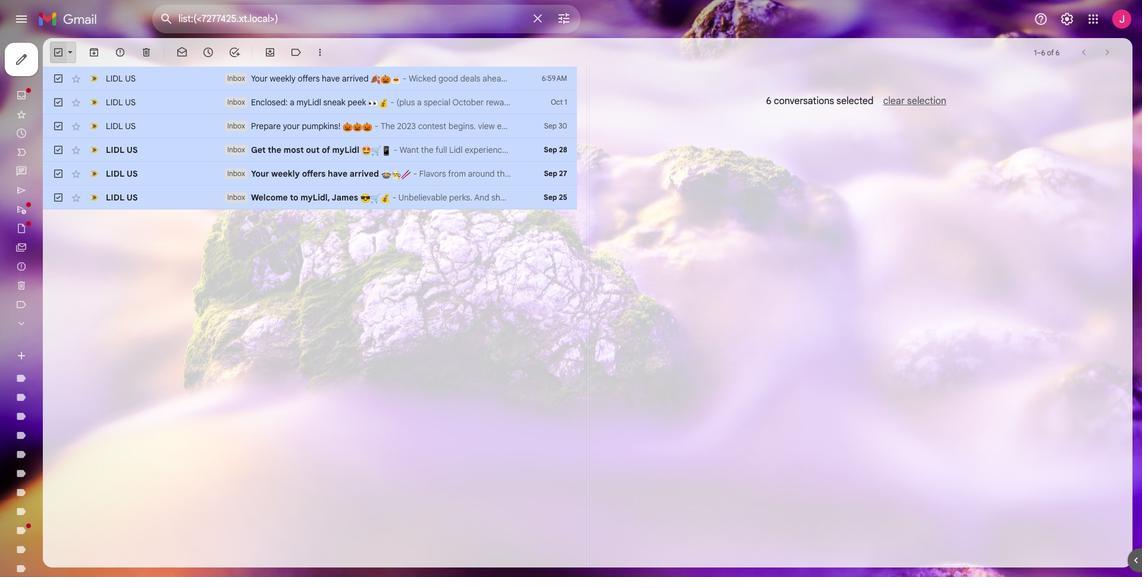 Task type: locate. For each thing, give the bounding box(es) containing it.
2 your weekly offers have arrived from the top
[[251, 168, 381, 179]]

2 inbox from the top
[[227, 98, 245, 107]]

🛒 image right james
[[370, 193, 380, 203]]

main menu image
[[14, 12, 29, 26]]

sep left 27
[[544, 169, 557, 178]]

3 lidl us from the top
[[106, 121, 136, 132]]

of
[[1047, 48, 1054, 57], [322, 145, 330, 155]]

🛒 image for get the most out of mylidl
[[372, 146, 382, 156]]

navigation
[[0, 38, 143, 577]]

more image
[[314, 46, 326, 58]]

1 vertical spatial your
[[251, 168, 269, 179]]

1
[[1035, 48, 1037, 57], [565, 98, 567, 107]]

weekly
[[270, 73, 296, 84], [271, 168, 300, 179]]

0 vertical spatial 🛒 image
[[372, 146, 382, 156]]

🤩 image
[[362, 146, 372, 156]]

- right 🍂 icon on the left top of page
[[401, 73, 409, 84]]

3 sep from the top
[[544, 169, 557, 178]]

0 vertical spatial arrived
[[342, 73, 369, 84]]

selected
[[837, 95, 874, 107]]

🎃 image down peek
[[353, 122, 363, 132]]

clear
[[883, 95, 905, 107]]

offers down 'out'
[[302, 168, 326, 179]]

- up 👨‍🍳 image
[[392, 145, 400, 155]]

mylidl,
[[301, 192, 330, 203]]

0 horizontal spatial 1
[[565, 98, 567, 107]]

1 vertical spatial 1
[[565, 98, 567, 107]]

6
[[1042, 48, 1046, 57], [1056, 48, 1060, 57], [766, 95, 772, 107]]

inbox for 30
[[227, 121, 245, 130]]

sep 27
[[544, 169, 567, 178]]

the
[[268, 145, 282, 155]]

🎃 image
[[353, 122, 363, 132], [363, 122, 373, 132]]

your weekly offers have arrived up mylidl,
[[251, 168, 381, 179]]

🎃 image up 🤩 image
[[363, 122, 373, 132]]

6 lidl from the top
[[106, 192, 125, 203]]

your weekly offers have arrived for sep 27
[[251, 168, 381, 179]]

delete image
[[140, 46, 152, 58]]

lidl us for 30
[[106, 121, 136, 132]]

1 vertical spatial weekly
[[271, 168, 300, 179]]

selection
[[908, 95, 947, 107]]

pumpkins!
[[302, 121, 341, 132]]

your for sep 27
[[251, 168, 269, 179]]

welcome to mylidl, james
[[251, 192, 360, 203]]

1 vertical spatial your weekly offers have arrived
[[251, 168, 381, 179]]

3 inbox from the top
[[227, 121, 245, 130]]

🛒 image up '🍲' icon
[[372, 146, 382, 156]]

1 vertical spatial 🛒 image
[[370, 193, 380, 203]]

0 vertical spatial mylidl
[[297, 97, 321, 108]]

0 vertical spatial 1
[[1035, 48, 1037, 57]]

your up enclosed:
[[251, 73, 268, 84]]

1 sep from the top
[[544, 121, 557, 130]]

30
[[559, 121, 567, 130]]

labels image
[[290, 46, 302, 58]]

lidl us for 25
[[106, 192, 138, 203]]

1 vertical spatial mylidl
[[332, 145, 359, 155]]

oct 1
[[551, 98, 567, 107]]

most
[[284, 145, 304, 155]]

prepare your pumpkins!
[[251, 121, 343, 132]]

1 horizontal spatial 6
[[1042, 48, 1046, 57]]

2 horizontal spatial 6
[[1056, 48, 1060, 57]]

3 lidl from the top
[[106, 121, 123, 132]]

welcome
[[251, 192, 288, 203]]

inbox
[[227, 74, 245, 83], [227, 98, 245, 107], [227, 121, 245, 130], [227, 145, 245, 154], [227, 169, 245, 178], [227, 193, 245, 202]]

2 lidl from the top
[[106, 97, 123, 108]]

💰 image
[[378, 98, 388, 108], [380, 193, 390, 203]]

1 vertical spatial of
[[322, 145, 330, 155]]

sep left 25
[[544, 193, 557, 202]]

0 horizontal spatial mylidl
[[297, 97, 321, 108]]

- for 6:59 am
[[401, 73, 409, 84]]

- right the 👀 image
[[388, 97, 397, 108]]

🎃 image
[[381, 74, 391, 84], [343, 122, 353, 132]]

your weekly offers have arrived
[[251, 73, 371, 84], [251, 168, 381, 179]]

2 sep from the top
[[544, 145, 557, 154]]

📱 image
[[382, 146, 392, 156]]

sep left 28
[[544, 145, 557, 154]]

None checkbox
[[52, 96, 64, 108], [52, 120, 64, 132], [52, 192, 64, 204], [52, 96, 64, 108], [52, 120, 64, 132], [52, 192, 64, 204]]

4 inbox from the top
[[227, 145, 245, 154]]

💰 image right 😎 image
[[380, 193, 390, 203]]

4 lidl from the top
[[106, 145, 125, 155]]

lidl us for 28
[[106, 145, 138, 155]]

6 inbox from the top
[[227, 193, 245, 202]]

your for 6:59 am
[[251, 73, 268, 84]]

5 lidl from the top
[[106, 168, 125, 179]]

your down get on the left
[[251, 168, 269, 179]]

lidl us
[[106, 73, 136, 84], [106, 97, 136, 108], [106, 121, 136, 132], [106, 145, 138, 155], [106, 168, 138, 179], [106, 192, 138, 203]]

lidl for 1
[[106, 97, 123, 108]]

weekly down most
[[271, 168, 300, 179]]

1 horizontal spatial mylidl
[[332, 145, 359, 155]]

offers for sep 27
[[302, 168, 326, 179]]

2 your from the top
[[251, 168, 269, 179]]

report spam image
[[114, 46, 126, 58]]

sep left 30
[[544, 121, 557, 130]]

- for sep 30
[[373, 121, 381, 132]]

- for oct 1
[[388, 97, 397, 108]]

gmail image
[[38, 7, 103, 31]]

inbox for 28
[[227, 145, 245, 154]]

offers
[[298, 73, 320, 84], [302, 168, 326, 179]]

your
[[251, 73, 268, 84], [251, 168, 269, 179]]

1 vertical spatial arrived
[[350, 168, 379, 179]]

1 horizontal spatial of
[[1047, 48, 1054, 57]]

6 lidl us from the top
[[106, 192, 138, 203]]

us
[[125, 73, 136, 84], [125, 97, 136, 108], [125, 121, 136, 132], [127, 145, 138, 155], [127, 168, 138, 179], [127, 192, 138, 203]]

1 right "oct" at the left
[[565, 98, 567, 107]]

6 right –
[[1056, 48, 1060, 57]]

None search field
[[152, 5, 581, 33]]

2 lidl us from the top
[[106, 97, 136, 108]]

have
[[322, 73, 340, 84], [328, 168, 348, 179]]

1 your weekly offers have arrived from the top
[[251, 73, 371, 84]]

0 vertical spatial weekly
[[270, 73, 296, 84]]

sep
[[544, 121, 557, 130], [544, 145, 557, 154], [544, 169, 557, 178], [544, 193, 557, 202]]

1 vertical spatial offers
[[302, 168, 326, 179]]

0 vertical spatial have
[[322, 73, 340, 84]]

a
[[290, 97, 295, 108]]

clear selection
[[883, 95, 947, 107]]

lidl us for 1
[[106, 97, 136, 108]]

add to tasks image
[[229, 46, 240, 58]]

your weekly offers have arrived up enclosed: a mylidl sneak peek
[[251, 73, 371, 84]]

0 vertical spatial 🎃 image
[[381, 74, 391, 84]]

- down the 👀 image
[[373, 121, 381, 132]]

arrived left '🍲' icon
[[350, 168, 379, 179]]

offers up enclosed: a mylidl sneak peek
[[298, 73, 320, 84]]

have up sneak
[[322, 73, 340, 84]]

0 vertical spatial 💰 image
[[378, 98, 388, 108]]

lidl for 27
[[106, 168, 125, 179]]

4 row from the top
[[43, 138, 577, 162]]

mylidl right a
[[297, 97, 321, 108]]

0 vertical spatial your
[[251, 73, 268, 84]]

None checkbox
[[52, 46, 64, 58], [52, 73, 64, 84], [52, 144, 64, 156], [52, 168, 64, 180], [52, 46, 64, 58], [52, 73, 64, 84], [52, 144, 64, 156], [52, 168, 64, 180]]

1 your from the top
[[251, 73, 268, 84]]

1 vertical spatial 🎃 image
[[343, 122, 353, 132]]

snooze image
[[202, 46, 214, 58]]

row
[[43, 67, 577, 90], [43, 90, 577, 114], [43, 114, 577, 138], [43, 138, 577, 162], [43, 162, 577, 186], [43, 186, 577, 209]]

sep for out
[[544, 145, 557, 154]]

- for sep 28
[[392, 145, 400, 155]]

6 down support image
[[1042, 48, 1046, 57]]

main content
[[43, 38, 1133, 568]]

5 lidl us from the top
[[106, 168, 138, 179]]

💰 image down 🍂 icon on the left top of page
[[378, 98, 388, 108]]

5 inbox from the top
[[227, 169, 245, 178]]

4 sep from the top
[[544, 193, 557, 202]]

4 lidl us from the top
[[106, 145, 138, 155]]

0 vertical spatial offers
[[298, 73, 320, 84]]

- down 👨‍🍳 image
[[390, 192, 399, 203]]

1 down support image
[[1035, 48, 1037, 57]]

🛒 image
[[372, 146, 382, 156], [370, 193, 380, 203]]

weekly up a
[[270, 73, 296, 84]]

🍂 image
[[371, 74, 381, 84]]

search mail image
[[156, 8, 177, 30]]

6 left conversations
[[766, 95, 772, 107]]

- right 👨‍🍳 image
[[411, 168, 419, 179]]

lidl
[[106, 73, 123, 84], [106, 97, 123, 108], [106, 121, 123, 132], [106, 145, 125, 155], [106, 168, 125, 179], [106, 192, 125, 203]]

-
[[401, 73, 409, 84], [388, 97, 397, 108], [373, 121, 381, 132], [392, 145, 400, 155], [411, 168, 419, 179], [390, 192, 399, 203]]

arrived
[[342, 73, 369, 84], [350, 168, 379, 179]]

0 vertical spatial your weekly offers have arrived
[[251, 73, 371, 84]]

2 row from the top
[[43, 90, 577, 114]]

1 horizontal spatial 🎃 image
[[381, 74, 391, 84]]

1 vertical spatial have
[[328, 168, 348, 179]]

mylidl left 🤩 image
[[332, 145, 359, 155]]

lidl for 30
[[106, 121, 123, 132]]

of right 'out'
[[322, 145, 330, 155]]

have up james
[[328, 168, 348, 179]]

–
[[1037, 48, 1042, 57]]

main content containing 6 conversations selected
[[43, 38, 1133, 568]]

lidl for 25
[[106, 192, 125, 203]]

mylidl
[[297, 97, 321, 108], [332, 145, 359, 155]]

arrived left 🍂 icon on the left top of page
[[342, 73, 369, 84]]

of right –
[[1047, 48, 1054, 57]]

sneak
[[323, 97, 346, 108]]

sep 25
[[544, 193, 567, 202]]



Task type: vqa. For each thing, say whether or not it's contained in the screenshot.
📱 icon at the left of the page
yes



Task type: describe. For each thing, give the bounding box(es) containing it.
out
[[306, 145, 320, 155]]

6 row from the top
[[43, 186, 577, 209]]

archive image
[[88, 46, 100, 58]]

sep for have
[[544, 169, 557, 178]]

1 – 6 of 6
[[1035, 48, 1060, 57]]

enclosed: a mylidl sneak peek
[[251, 97, 368, 108]]

arrived for 6:59 am
[[342, 73, 369, 84]]

- for sep 25
[[390, 192, 399, 203]]

1 row from the top
[[43, 67, 577, 90]]

Search mail text field
[[179, 13, 524, 25]]

27
[[559, 169, 567, 178]]

sep 30
[[544, 121, 567, 130]]

inbox for 27
[[227, 169, 245, 178]]

have for 6:59 am
[[322, 73, 340, 84]]

your weekly offers have arrived for 6:59 am
[[251, 73, 371, 84]]

oct
[[551, 98, 563, 107]]

👨‍🍳 image
[[391, 170, 401, 180]]

2 🎃 image from the left
[[363, 122, 373, 132]]

offers for 6:59 am
[[298, 73, 320, 84]]

6:59 am
[[542, 74, 567, 83]]

us for 25
[[127, 192, 138, 203]]

get
[[251, 145, 266, 155]]

lidl us for 27
[[106, 168, 138, 179]]

to
[[290, 192, 298, 203]]

inbox for 25
[[227, 193, 245, 202]]

1 🎃 image from the left
[[353, 122, 363, 132]]

0 vertical spatial of
[[1047, 48, 1054, 57]]

prepare
[[251, 121, 281, 132]]

settings image
[[1060, 12, 1075, 26]]

conversations
[[774, 95, 834, 107]]

arrived for sep 27
[[350, 168, 379, 179]]

advanced search options image
[[552, 7, 576, 30]]

your
[[283, 121, 300, 132]]

🍝 image
[[391, 74, 401, 84]]

0 horizontal spatial 6
[[766, 95, 772, 107]]

😎 image
[[360, 193, 370, 203]]

weekly for sep 27
[[271, 168, 300, 179]]

0 horizontal spatial of
[[322, 145, 330, 155]]

us for 1
[[125, 97, 136, 108]]

clear selection link
[[874, 95, 947, 107]]

weekly for 6:59 am
[[270, 73, 296, 84]]

us for 28
[[127, 145, 138, 155]]

us for 30
[[125, 121, 136, 132]]

👀 image
[[368, 98, 378, 108]]

1 lidl from the top
[[106, 73, 123, 84]]

us for 27
[[127, 168, 138, 179]]

inbox for 1
[[227, 98, 245, 107]]

- for sep 27
[[411, 168, 419, 179]]

enclosed:
[[251, 97, 288, 108]]

clear search image
[[526, 7, 550, 30]]

🛒 image for welcome to mylidl, james
[[370, 193, 380, 203]]

have for sep 27
[[328, 168, 348, 179]]

peek
[[348, 97, 366, 108]]

1 vertical spatial 💰 image
[[380, 193, 390, 203]]

lidl for 28
[[106, 145, 125, 155]]

support image
[[1034, 12, 1049, 26]]

🥢 image
[[401, 170, 411, 180]]

move to inbox image
[[264, 46, 276, 58]]

mark as read image
[[176, 46, 188, 58]]

0 horizontal spatial 🎃 image
[[343, 122, 353, 132]]

🍲 image
[[381, 170, 391, 180]]

1 inbox from the top
[[227, 74, 245, 83]]

28
[[559, 145, 567, 154]]

1 horizontal spatial 1
[[1035, 48, 1037, 57]]

5 row from the top
[[43, 162, 577, 186]]

sep for james
[[544, 193, 557, 202]]

sep 28
[[544, 145, 567, 154]]

6 conversations selected
[[766, 95, 874, 107]]

get the most out of mylidl
[[251, 145, 362, 155]]

1 lidl us from the top
[[106, 73, 136, 84]]

25
[[559, 193, 567, 202]]

3 row from the top
[[43, 114, 577, 138]]

james
[[332, 192, 358, 203]]



